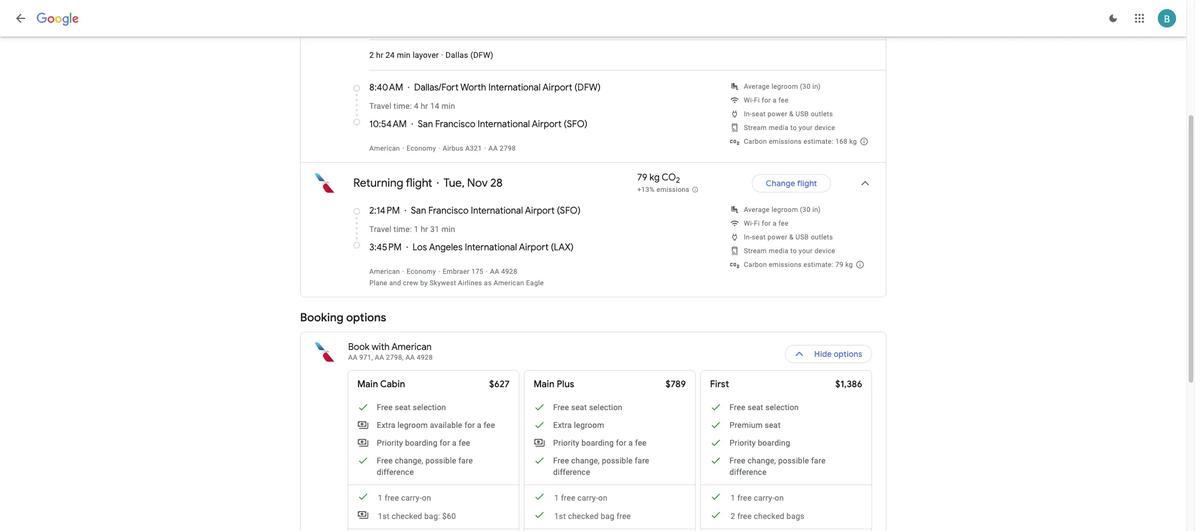 Task type: vqa. For each thing, say whether or not it's contained in the screenshot.
1st outlets from the top
yes



Task type: describe. For each thing, give the bounding box(es) containing it.
3 priority from the left
[[730, 438, 756, 448]]

3 checked from the left
[[754, 512, 785, 521]]

usb for 168
[[796, 110, 810, 118]]

bags
[[787, 512, 805, 521]]

carbon emissions estimate: 168 kilograms element
[[744, 138, 858, 146]]

seat up priority boarding
[[765, 421, 781, 430]]

emissions for +13% emissions
[[657, 186, 690, 194]]

change flight button
[[753, 170, 831, 197]]

0 vertical spatial hr
[[376, 50, 384, 60]]

fare for $789
[[635, 456, 650, 465]]

airport for 10:54 am
[[532, 119, 562, 130]]

tue, nov 28
[[444, 176, 503, 190]]

american up plane
[[370, 268, 400, 276]]

79 inside 79 kg co 2
[[638, 172, 648, 183]]

1 free carry-on for plus
[[555, 493, 608, 503]]

10:54 am
[[370, 119, 407, 130]]

travel for 2:14 pm
[[370, 225, 392, 234]]

aa 2798
[[489, 144, 516, 152]]

average legroom (30 in) for carbon emissions estimate: 79 kg
[[744, 206, 821, 214]]

airlines
[[458, 279, 483, 287]]

free for main cabin
[[385, 493, 399, 503]]

24
[[386, 50, 395, 60]]

priority boarding for a fee for main cabin
[[377, 438, 471, 448]]

$1,386
[[836, 379, 863, 390]]

francisco for 10:54 am
[[436, 119, 476, 130]]

san francisco international airport (sfo) for 2:14 pm
[[411, 205, 581, 217]]

kg inside 79 kg co 2
[[650, 172, 660, 183]]

airbus a321
[[443, 144, 482, 152]]

+13% emissions
[[638, 186, 690, 194]]

travel time: 4 hr 14 min
[[370, 101, 456, 111]]

difference for cabin
[[377, 468, 414, 477]]

fare for $627
[[459, 456, 473, 465]]

extra legroom available for a fee
[[377, 421, 495, 430]]

plane and crew by skywest airlines as american eagle
[[370, 279, 544, 287]]

extra for plus
[[554, 421, 572, 430]]

kg for carbon emissions estimate: 168 kg
[[850, 138, 858, 146]]

2798,
[[386, 354, 404, 362]]

media for carbon emissions estimate: 168 kg
[[769, 124, 789, 132]]

francisco for 2:14 pm
[[429, 205, 469, 217]]

1 horizontal spatial (dfw)
[[575, 82, 601, 93]]

28
[[491, 176, 503, 190]]

fare for $1,386
[[812, 456, 826, 465]]

available
[[430, 421, 463, 430]]

booking options
[[300, 311, 387, 325]]

wi- for carbon emissions estimate: 79 kg
[[744, 219, 755, 228]]

first checked bag is free element
[[534, 509, 631, 522]]

8:40 am
[[370, 82, 403, 93]]

american down arrival time: 10:54 am. text box
[[370, 144, 400, 152]]

as
[[484, 279, 492, 287]]

to for 79
[[791, 247, 797, 255]]

change appearance image
[[1100, 5, 1128, 32]]

booking
[[300, 311, 344, 325]]

tue,
[[444, 176, 465, 190]]

dallas
[[446, 50, 469, 60]]

(sfo) for 10:54 am
[[564, 119, 588, 130]]

0 horizontal spatial (dfw)
[[471, 50, 494, 60]]

hr for 2:14 pm
[[421, 225, 428, 234]]

main cabin
[[358, 379, 406, 390]]

2 free checked bags
[[731, 512, 805, 521]]

3 free change, possible fare difference from the left
[[730, 456, 826, 477]]

3 on from the left
[[775, 493, 784, 503]]

and
[[390, 279, 401, 287]]

emissions for carbon emissions estimate: 168 kg
[[769, 138, 802, 146]]

extra legroom
[[554, 421, 605, 430]]

(lax)
[[551, 242, 574, 253]]

2:14 pm
[[370, 205, 400, 217]]

79 kg co 2
[[638, 172, 681, 185]]

14
[[430, 101, 440, 111]]

flight for change flight
[[798, 178, 818, 189]]

embraer 175
[[443, 268, 484, 276]]

wi-fi for a fee for carbon emissions estimate: 79 kg
[[744, 219, 789, 228]]

hr for 8:40 am
[[421, 101, 428, 111]]

legroom down change
[[772, 206, 799, 214]]

Arrival time: 10:54 AM. text field
[[370, 119, 407, 130]]

fi for carbon emissions estimate: 168 kg
[[755, 96, 760, 104]]

time: for 2:14 pm
[[394, 225, 412, 234]]

1 inside list
[[414, 225, 419, 234]]

175
[[472, 268, 484, 276]]

worth
[[461, 82, 487, 93]]

book
[[348, 342, 370, 353]]

971,
[[360, 354, 373, 362]]

stream media to your device for carbon emissions estimate: 79 kg
[[744, 247, 836, 255]]

$60
[[443, 512, 456, 521]]

seat up the carbon emissions estimate: 168 kilograms element
[[752, 110, 766, 118]]

carbon for carbon emissions estimate: 168 kg
[[744, 138, 768, 146]]

 image left tue,
[[437, 176, 439, 190]]

2 inside 79 kg co 2
[[676, 175, 681, 185]]

difference for plus
[[554, 468, 591, 477]]

in- for carbon emissions estimate: 79 kg
[[744, 233, 752, 241]]

$789
[[666, 379, 687, 390]]

time: for 8:40 am
[[394, 101, 412, 111]]

your for 168
[[799, 124, 813, 132]]

& for 168
[[790, 110, 794, 118]]

go back image
[[14, 11, 28, 25]]

emissions for carbon emissions estimate: 79 kg
[[769, 261, 802, 269]]

free seat selection for plus
[[554, 403, 623, 412]]

eagle
[[526, 279, 544, 287]]

plus
[[557, 379, 575, 390]]

free left bags
[[738, 512, 752, 521]]

3 1 free carry-on from the left
[[731, 493, 784, 503]]

carbon for carbon emissions estimate: 79 kg
[[744, 261, 768, 269]]

wi-fi for a fee for carbon emissions estimate: 168 kg
[[744, 96, 789, 104]]

carbon emissions estimate: 168 kg
[[744, 138, 858, 146]]

1st for 1st checked bag free
[[555, 512, 566, 521]]

priority boarding
[[730, 438, 791, 448]]

international for 10:54 am
[[478, 119, 530, 130]]

crew
[[403, 279, 419, 287]]

first
[[711, 379, 730, 390]]

seat up extra legroom
[[572, 403, 587, 412]]

angeles
[[429, 242, 463, 253]]

a321
[[466, 144, 482, 152]]

usb for 79
[[796, 233, 810, 241]]

1 aa from the left
[[348, 354, 358, 362]]

your for 79
[[799, 247, 813, 255]]

layover
[[413, 50, 439, 60]]

change, for plus
[[572, 456, 600, 465]]

kg for carbon emissions estimate: 79 kg
[[846, 261, 854, 269]]

 image left airbus
[[439, 144, 441, 152]]

1st checked bag: $60
[[378, 512, 456, 521]]

2 hr 24 min layover
[[370, 50, 439, 60]]

cabin
[[380, 379, 406, 390]]

1st checked bag free
[[555, 512, 631, 521]]

3 difference from the left
[[730, 468, 767, 477]]

168
[[836, 138, 848, 146]]

4928
[[417, 354, 433, 362]]

book with american aa 971, aa 2798, aa 4928
[[348, 342, 433, 362]]

3 free seat selection from the left
[[730, 403, 799, 412]]

possible for plus
[[602, 456, 633, 465]]

change, for cabin
[[395, 456, 424, 465]]

0 vertical spatial min
[[397, 50, 411, 60]]

3 boarding from the left
[[758, 438, 791, 448]]

in- for carbon emissions estimate: 168 kg
[[744, 110, 752, 118]]

stream for carbon emissions estimate: 168 kg
[[744, 124, 767, 132]]

Flight numbers AA 971, AA 2798, AA 4928 text field
[[348, 354, 433, 362]]

3 possible from the left
[[779, 456, 810, 465]]

legroom left available
[[398, 421, 428, 430]]

3 aa from the left
[[406, 354, 415, 362]]

on for cabin
[[422, 493, 431, 503]]

carry- for cabin
[[401, 493, 422, 503]]

with
[[372, 342, 390, 353]]

device for 79
[[815, 247, 836, 255]]

Departure time: 8:40 AM. text field
[[370, 82, 403, 93]]

1 for first
[[731, 493, 736, 503]]

seat up premium seat
[[748, 403, 764, 412]]

change
[[766, 178, 796, 189]]

outlets for 168
[[811, 110, 834, 118]]

min for san
[[442, 225, 456, 234]]

+13%
[[638, 186, 655, 194]]

international for 3:45 pm
[[465, 242, 517, 253]]

(30 for 168
[[801, 83, 811, 91]]

los angeles international airport (lax)
[[413, 242, 574, 253]]

priority for plus
[[554, 438, 580, 448]]



Task type: locate. For each thing, give the bounding box(es) containing it.
1 free carry-on for cabin
[[378, 493, 431, 503]]

time: up 3:45 pm text box
[[394, 225, 412, 234]]

1 1st from the left
[[378, 512, 390, 521]]

change,
[[395, 456, 424, 465], [572, 456, 600, 465], [748, 456, 777, 465]]

wi-fi for a fee down change
[[744, 219, 789, 228]]

1 up first checked bag is free element
[[555, 493, 559, 503]]

4
[[414, 101, 419, 111]]

1 1 free carry-on from the left
[[378, 493, 431, 503]]

carry-
[[401, 493, 422, 503], [578, 493, 599, 503], [754, 493, 775, 503]]

2 (30 from the top
[[801, 206, 811, 214]]

premium seat
[[730, 421, 781, 430]]

1 vertical spatial hr
[[421, 101, 428, 111]]

international for 2:14 pm
[[471, 205, 523, 217]]

2 wi- from the top
[[744, 219, 755, 228]]

1 up 2 free checked bags
[[731, 493, 736, 503]]

carry- up first checked bag is free element
[[578, 493, 599, 503]]

0 vertical spatial outlets
[[811, 110, 834, 118]]

a
[[773, 96, 777, 104], [773, 219, 777, 228], [477, 421, 482, 430], [452, 438, 457, 448], [629, 438, 633, 448]]

plane
[[370, 279, 388, 287]]

2 fare from the left
[[635, 456, 650, 465]]

0 vertical spatial in-
[[744, 110, 752, 118]]

in-seat power & usb outlets for carbon emissions estimate: 79 kg
[[744, 233, 834, 241]]

2 wi-fi for a fee from the top
[[744, 219, 789, 228]]

free change, possible fare difference down extra legroom
[[554, 456, 650, 477]]

1 extra from the left
[[377, 421, 396, 430]]

2 priority from the left
[[554, 438, 580, 448]]

aa
[[348, 354, 358, 362], [375, 354, 384, 362], [406, 354, 415, 362]]

1 power from the top
[[768, 110, 788, 118]]

0 vertical spatial carbon
[[744, 138, 768, 146]]

2 travel from the top
[[370, 225, 392, 234]]

0 vertical spatial san
[[418, 119, 433, 130]]

2 fi from the top
[[755, 219, 760, 228]]

1 vertical spatial wi-fi for a fee
[[744, 219, 789, 228]]

seat down cabin
[[395, 403, 411, 412]]

flight right change
[[798, 178, 818, 189]]

0 vertical spatial wi-
[[744, 96, 755, 104]]

flight left tue,
[[406, 176, 433, 190]]

wi- for carbon emissions estimate: 168 kg
[[744, 96, 755, 104]]

1 vertical spatial device
[[815, 247, 836, 255]]

1st inside first checked bag costs 60 us dollars element
[[378, 512, 390, 521]]

travel down 2:14 pm
[[370, 225, 392, 234]]

1 horizontal spatial change,
[[572, 456, 600, 465]]

1 horizontal spatial carry-
[[578, 493, 599, 503]]

1 free carry-on up first checked bag is free element
[[555, 493, 608, 503]]

in-seat power & usb outlets for carbon emissions estimate: 168 kg
[[744, 110, 834, 118]]

difference up first checked bag is free element
[[554, 468, 591, 477]]

estimate:
[[804, 138, 834, 146], [804, 261, 834, 269]]

min right the 24
[[397, 50, 411, 60]]

31
[[430, 225, 440, 234]]

(30 for 79
[[801, 206, 811, 214]]

hide options button
[[786, 340, 873, 368]]

average for carbon emissions estimate: 79 kg
[[744, 206, 770, 214]]

usb
[[796, 110, 810, 118], [796, 233, 810, 241]]

2 & from the top
[[790, 233, 794, 241]]

0 horizontal spatial difference
[[377, 468, 414, 477]]

1 for main cabin
[[378, 493, 383, 503]]

difference
[[377, 468, 414, 477], [554, 468, 591, 477], [730, 468, 767, 477]]

1 to from the top
[[791, 124, 797, 132]]

2 horizontal spatial carry-
[[754, 493, 775, 503]]

1 horizontal spatial priority boarding for a fee
[[554, 438, 647, 448]]

priority down extra legroom
[[554, 438, 580, 448]]

0 vertical spatial estimate:
[[804, 138, 834, 146]]

options for booking options
[[346, 311, 387, 325]]

fi for carbon emissions estimate: 79 kg
[[755, 219, 760, 228]]

0 vertical spatial wi-fi for a fee
[[744, 96, 789, 104]]

1 free carry-on up first checked bag costs 60 us dollars element at left
[[378, 493, 431, 503]]

boarding for cabin
[[405, 438, 438, 448]]

options right hide
[[834, 349, 863, 359]]

travel for 8:40 am
[[370, 101, 392, 111]]

francisco
[[436, 119, 476, 130], [429, 205, 469, 217]]

outlets up carbon emissions estimate: 79 kg
[[811, 233, 834, 241]]

stream media to your device
[[744, 124, 836, 132], [744, 247, 836, 255]]

1 free seat selection from the left
[[377, 403, 446, 412]]

co
[[662, 172, 676, 183]]

3 change, from the left
[[748, 456, 777, 465]]

& up carbon emissions estimate: 79 kilograms element
[[790, 233, 794, 241]]

1 vertical spatial fi
[[755, 219, 760, 228]]

1 estimate: from the top
[[804, 138, 834, 146]]

main plus
[[534, 379, 575, 390]]

Departure time: 2:14 PM. text field
[[370, 205, 400, 217]]

0 horizontal spatial free seat selection
[[377, 403, 446, 412]]

your up carbon emissions estimate: 79 kg
[[799, 247, 813, 255]]

2 usb from the top
[[796, 233, 810, 241]]

2 vertical spatial emissions
[[769, 261, 802, 269]]

2 on from the left
[[599, 493, 608, 503]]

 image left dallas at left
[[441, 50, 444, 60]]

hr
[[376, 50, 384, 60], [421, 101, 428, 111], [421, 225, 428, 234]]

1 vertical spatial wi-
[[744, 219, 755, 228]]

0 horizontal spatial fare
[[459, 456, 473, 465]]

& up the carbon emissions estimate: 168 kilograms element
[[790, 110, 794, 118]]

francisco up 31
[[429, 205, 469, 217]]

2 for 2 hr 24 min layover
[[370, 50, 374, 60]]

1 average from the top
[[744, 83, 770, 91]]

power up carbon emissions estimate: 79 kilograms element
[[768, 233, 788, 241]]

selection up premium seat
[[766, 403, 799, 412]]

media up carbon emissions estimate: 79 kg
[[769, 247, 789, 255]]

possible down priority boarding
[[779, 456, 810, 465]]

0 vertical spatial kg
[[850, 138, 858, 146]]

0 vertical spatial travel
[[370, 101, 392, 111]]

2 time: from the top
[[394, 225, 412, 234]]

min right 31
[[442, 225, 456, 234]]

estimate: for 79
[[804, 261, 834, 269]]

2 1 free carry-on from the left
[[555, 493, 608, 503]]

options up 'book'
[[346, 311, 387, 325]]

american inside book with american aa 971, aa 2798, aa 4928
[[392, 342, 432, 353]]

0 vertical spatial fi
[[755, 96, 760, 104]]

2 change, from the left
[[572, 456, 600, 465]]

2 horizontal spatial difference
[[730, 468, 767, 477]]

1 vertical spatial stream media to your device
[[744, 247, 836, 255]]

1 boarding from the left
[[405, 438, 438, 448]]

2 in- from the top
[[744, 233, 752, 241]]

bag
[[601, 512, 615, 521]]

1 free change, possible fare difference from the left
[[377, 456, 473, 477]]

2 vertical spatial min
[[442, 225, 456, 234]]

san francisco international airport (sfo) for 10:54 am
[[418, 119, 588, 130]]

aa down with at the left bottom of the page
[[375, 354, 384, 362]]

0 vertical spatial in)
[[813, 83, 821, 91]]

1 vertical spatial average legroom (30 in)
[[744, 206, 821, 214]]

embraer
[[443, 268, 470, 276]]

on up bag
[[599, 493, 608, 503]]

selection for plus
[[590, 403, 623, 412]]

2 main from the left
[[534, 379, 555, 390]]

1 carbon from the top
[[744, 138, 768, 146]]

main for main cabin
[[358, 379, 378, 390]]

1 up first checked bag costs 60 us dollars element at left
[[378, 493, 383, 503]]

0 horizontal spatial 79
[[638, 172, 648, 183]]

on up 2 free checked bags
[[775, 493, 784, 503]]

1 main from the left
[[358, 379, 378, 390]]

1 vertical spatial economy
[[407, 268, 436, 276]]

0 horizontal spatial extra
[[377, 421, 396, 430]]

1 horizontal spatial 1st
[[555, 512, 566, 521]]

0 horizontal spatial selection
[[413, 403, 446, 412]]

international up aa 4928
[[465, 242, 517, 253]]

international for 8:40 am
[[489, 82, 541, 93]]

in) for 79
[[813, 206, 821, 214]]

1 travel from the top
[[370, 101, 392, 111]]

francisco up airbus
[[436, 119, 476, 130]]

free seat selection for cabin
[[377, 403, 446, 412]]

1 vertical spatial average
[[744, 206, 770, 214]]

2 vertical spatial hr
[[421, 225, 428, 234]]

2 horizontal spatial 1 free carry-on
[[731, 493, 784, 503]]

1 vertical spatial media
[[769, 247, 789, 255]]

power for carbon emissions estimate: 168 kg
[[768, 110, 788, 118]]

2 media from the top
[[769, 247, 789, 255]]

1 left 31
[[414, 225, 419, 234]]

1 horizontal spatial free seat selection
[[554, 403, 623, 412]]

0 vertical spatial (sfo)
[[564, 119, 588, 130]]

selection for cabin
[[413, 403, 446, 412]]

1 fare from the left
[[459, 456, 473, 465]]

returning flight
[[354, 176, 433, 190]]

free up 2 free checked bags
[[738, 493, 752, 503]]

1 horizontal spatial 79
[[836, 261, 844, 269]]

boarding
[[405, 438, 438, 448], [582, 438, 614, 448], [758, 438, 791, 448]]

boarding down premium seat
[[758, 438, 791, 448]]

1st left bag
[[555, 512, 566, 521]]

1 vertical spatial kg
[[650, 172, 660, 183]]

1 vertical spatial time:
[[394, 225, 412, 234]]

2 horizontal spatial boarding
[[758, 438, 791, 448]]

1
[[414, 225, 419, 234], [378, 493, 383, 503], [555, 493, 559, 503], [731, 493, 736, 503]]

power for carbon emissions estimate: 79 kg
[[768, 233, 788, 241]]

aa 4928
[[490, 268, 518, 276]]

0 vertical spatial your
[[799, 124, 813, 132]]

1 possible from the left
[[426, 456, 457, 465]]

airbus
[[443, 144, 464, 152]]

min for dallas/fort
[[442, 101, 456, 111]]

legroom down plus
[[574, 421, 605, 430]]

in) for 168
[[813, 83, 821, 91]]

1 change, from the left
[[395, 456, 424, 465]]

2 selection from the left
[[590, 403, 623, 412]]

hide
[[815, 349, 832, 359]]

checked left bags
[[754, 512, 785, 521]]

device for 168
[[815, 124, 836, 132]]

change, down priority boarding
[[748, 456, 777, 465]]

free seat selection down cabin
[[377, 403, 446, 412]]

priority for cabin
[[377, 438, 403, 448]]

1 fi from the top
[[755, 96, 760, 104]]

1 difference from the left
[[377, 468, 414, 477]]

difference down priority boarding
[[730, 468, 767, 477]]

free change, possible fare difference down extra legroom available for a fee
[[377, 456, 473, 477]]

1st inside first checked bag is free element
[[555, 512, 566, 521]]

1 your from the top
[[799, 124, 813, 132]]

free seat selection up premium seat
[[730, 403, 799, 412]]

nov
[[468, 176, 488, 190]]

airport for 3:45 pm
[[519, 242, 549, 253]]

in-
[[744, 110, 752, 118], [744, 233, 752, 241]]

main
[[358, 379, 378, 390], [534, 379, 555, 390]]

international down 28
[[471, 205, 523, 217]]

 image
[[485, 144, 487, 152]]

estimate: for 168
[[804, 138, 834, 146]]

possible
[[426, 456, 457, 465], [602, 456, 633, 465], [779, 456, 810, 465]]

carry- for plus
[[578, 493, 599, 503]]

1 wi- from the top
[[744, 96, 755, 104]]

priority boarding for a fee
[[377, 438, 471, 448], [554, 438, 647, 448]]

1st left bag:
[[378, 512, 390, 521]]

on
[[422, 493, 431, 503], [599, 493, 608, 503], [775, 493, 784, 503]]

san
[[418, 119, 433, 130], [411, 205, 426, 217]]

average legroom (30 in) for carbon emissions estimate: 168 kg
[[744, 83, 821, 91]]

in)
[[813, 83, 821, 91], [813, 206, 821, 214]]

economy for los
[[407, 268, 436, 276]]

for
[[762, 96, 771, 104], [762, 219, 771, 228], [465, 421, 475, 430], [440, 438, 450, 448], [616, 438, 627, 448]]

2 1st from the left
[[555, 512, 566, 521]]

1 vertical spatial francisco
[[429, 205, 469, 217]]

0 horizontal spatial 1 free carry-on
[[378, 493, 431, 503]]

hr right 4
[[421, 101, 428, 111]]

1 for main plus
[[555, 493, 559, 503]]

1 horizontal spatial extra
[[554, 421, 572, 430]]

time:
[[394, 101, 412, 111], [394, 225, 412, 234]]

extra for cabin
[[377, 421, 396, 430]]

economy left airbus
[[407, 144, 436, 152]]

media up carbon emissions estimate: 168 kg
[[769, 124, 789, 132]]

options inside dropdown button
[[834, 349, 863, 359]]

flight for returning flight
[[406, 176, 433, 190]]

time: left 4
[[394, 101, 412, 111]]

1 vertical spatial in)
[[813, 206, 821, 214]]

free seat selection up extra legroom
[[554, 403, 623, 412]]

2 estimate: from the top
[[804, 261, 834, 269]]

1 vertical spatial outlets
[[811, 233, 834, 241]]

main for main plus
[[534, 379, 555, 390]]

Arrival time: 3:45 PM. text field
[[370, 242, 402, 253]]

2 horizontal spatial selection
[[766, 403, 799, 412]]

0 vertical spatial san francisco international airport (sfo)
[[418, 119, 588, 130]]

2 outlets from the top
[[811, 233, 834, 241]]

travel down "8:40 am"
[[370, 101, 392, 111]]

2 stream from the top
[[744, 247, 767, 255]]

1 horizontal spatial aa
[[375, 354, 384, 362]]

0 vertical spatial &
[[790, 110, 794, 118]]

1 time: from the top
[[394, 101, 412, 111]]

1 vertical spatial to
[[791, 247, 797, 255]]

carry- up first checked bag costs 60 us dollars element at left
[[401, 493, 422, 503]]

3:45 pm
[[370, 242, 402, 253]]

on up bag:
[[422, 493, 431, 503]]

1 in- from the top
[[744, 110, 752, 118]]

boarding down extra legroom available for a fee
[[405, 438, 438, 448]]

priority down premium
[[730, 438, 756, 448]]

2 stream media to your device from the top
[[744, 247, 836, 255]]

0 horizontal spatial free change, possible fare difference
[[377, 456, 473, 477]]

dallas/fort worth international airport (dfw)
[[414, 82, 601, 93]]

airport for 8:40 am
[[543, 82, 573, 93]]

0 vertical spatial francisco
[[436, 119, 476, 130]]

list
[[301, 0, 887, 297]]

difference up first checked bag costs 60 us dollars element at left
[[377, 468, 414, 477]]

free change, possible fare difference down priority boarding
[[730, 456, 826, 477]]

2 aa from the left
[[375, 354, 384, 362]]

usb up the carbon emissions estimate: 168 kilograms element
[[796, 110, 810, 118]]

international
[[489, 82, 541, 93], [478, 119, 530, 130], [471, 205, 523, 217], [465, 242, 517, 253]]

2 average legroom (30 in) from the top
[[744, 206, 821, 214]]

1 & from the top
[[790, 110, 794, 118]]

fee
[[779, 96, 789, 104], [779, 219, 789, 228], [484, 421, 495, 430], [459, 438, 471, 448], [636, 438, 647, 448]]

3 fare from the left
[[812, 456, 826, 465]]

& for 79
[[790, 233, 794, 241]]

to up carbon emissions estimate: 79 kg
[[791, 247, 797, 255]]

device up carbon emissions estimate: 79 kg
[[815, 247, 836, 255]]

san francisco international airport (sfo) up aa 2798
[[418, 119, 588, 130]]

min right "14"
[[442, 101, 456, 111]]

1 carry- from the left
[[401, 493, 422, 503]]

2 in-seat power & usb outlets from the top
[[744, 233, 834, 241]]

0 horizontal spatial options
[[346, 311, 387, 325]]

1 horizontal spatial priority
[[554, 438, 580, 448]]

free change, possible fare difference
[[377, 456, 473, 477], [554, 456, 650, 477], [730, 456, 826, 477]]

checked for bag:
[[392, 512, 423, 521]]

1 vertical spatial (30
[[801, 206, 811, 214]]

0 horizontal spatial aa
[[348, 354, 358, 362]]

(sfo) for 2:14 pm
[[557, 205, 581, 217]]

2 your from the top
[[799, 247, 813, 255]]

1 horizontal spatial 2
[[676, 175, 681, 185]]

priority
[[377, 438, 403, 448], [554, 438, 580, 448], [730, 438, 756, 448]]

by
[[421, 279, 428, 287]]

los
[[413, 242, 427, 253]]

economy
[[407, 144, 436, 152], [407, 268, 436, 276]]

1 horizontal spatial checked
[[568, 512, 599, 521]]

seat
[[752, 110, 766, 118], [752, 233, 766, 241], [395, 403, 411, 412], [572, 403, 587, 412], [748, 403, 764, 412], [765, 421, 781, 430]]

0 vertical spatial emissions
[[769, 138, 802, 146]]

carry- up 2 free checked bags
[[754, 493, 775, 503]]

1 in) from the top
[[813, 83, 821, 91]]

airport for 2:14 pm
[[525, 205, 555, 217]]

1 horizontal spatial on
[[599, 493, 608, 503]]

0 horizontal spatial possible
[[426, 456, 457, 465]]

1 outlets from the top
[[811, 110, 834, 118]]

2 horizontal spatial fare
[[812, 456, 826, 465]]

1 horizontal spatial boarding
[[582, 438, 614, 448]]

0 vertical spatial economy
[[407, 144, 436, 152]]

1 vertical spatial san
[[411, 205, 426, 217]]

2 priority boarding for a fee from the left
[[554, 438, 647, 448]]

change, down extra legroom
[[572, 456, 600, 465]]

san for 2:14 pm
[[411, 205, 426, 217]]

3 carry- from the left
[[754, 493, 775, 503]]

2 economy from the top
[[407, 268, 436, 276]]

hide options
[[815, 349, 863, 359]]

legroom up the carbon emissions estimate: 168 kilograms element
[[772, 83, 799, 91]]

2 free change, possible fare difference from the left
[[554, 456, 650, 477]]

free change, possible fare difference for plus
[[554, 456, 650, 477]]

0 horizontal spatial on
[[422, 493, 431, 503]]

2 carry- from the left
[[578, 493, 599, 503]]

legroom
[[772, 83, 799, 91], [772, 206, 799, 214], [398, 421, 428, 430], [574, 421, 605, 430]]

1 horizontal spatial main
[[534, 379, 555, 390]]

2 device from the top
[[815, 247, 836, 255]]

2 horizontal spatial free seat selection
[[730, 403, 799, 412]]

1 stream media to your device from the top
[[744, 124, 836, 132]]

1 average legroom (30 in) from the top
[[744, 83, 821, 91]]

device
[[815, 124, 836, 132], [815, 247, 836, 255]]

first checked bag costs 60 us dollars element
[[358, 509, 456, 522]]

outlets for 79
[[811, 233, 834, 241]]

economy for san
[[407, 144, 436, 152]]

2 boarding from the left
[[582, 438, 614, 448]]

(sfo)
[[564, 119, 588, 130], [557, 205, 581, 217]]

1 stream from the top
[[744, 124, 767, 132]]

in-seat power & usb outlets up the carbon emissions estimate: 168 kilograms element
[[744, 110, 834, 118]]

checked for bag
[[568, 512, 599, 521]]

premium
[[730, 421, 763, 430]]

aa left 4928
[[406, 354, 415, 362]]

1 vertical spatial power
[[768, 233, 788, 241]]

1 media from the top
[[769, 124, 789, 132]]

0 vertical spatial (dfw)
[[471, 50, 494, 60]]

2 average from the top
[[744, 206, 770, 214]]

3 selection from the left
[[766, 403, 799, 412]]

$627
[[490, 379, 510, 390]]

0 vertical spatial usb
[[796, 110, 810, 118]]

usb up carbon emissions estimate: 79 kilograms element
[[796, 233, 810, 241]]

min
[[397, 50, 411, 60], [442, 101, 456, 111], [442, 225, 456, 234]]

stream for carbon emissions estimate: 79 kg
[[744, 247, 767, 255]]

dallas/fort
[[414, 82, 459, 93]]

2 carbon from the top
[[744, 261, 768, 269]]

1 vertical spatial usb
[[796, 233, 810, 241]]

1st
[[378, 512, 390, 521], [555, 512, 566, 521]]

free right bag
[[617, 512, 631, 521]]

american down aa 4928
[[494, 279, 525, 287]]

international right worth
[[489, 82, 541, 93]]

(30 up the carbon emissions estimate: 168 kilograms element
[[801, 83, 811, 91]]

0 vertical spatial (30
[[801, 83, 811, 91]]

media for carbon emissions estimate: 79 kg
[[769, 247, 789, 255]]

0 vertical spatial stream media to your device
[[744, 124, 836, 132]]

1 usb from the top
[[796, 110, 810, 118]]

2 checked from the left
[[568, 512, 599, 521]]

san down 4
[[418, 119, 433, 130]]

bag:
[[425, 512, 440, 521]]

79
[[638, 172, 648, 183], [836, 261, 844, 269]]

priority down extra legroom available for a fee
[[377, 438, 403, 448]]

2 extra from the left
[[554, 421, 572, 430]]

outlets
[[811, 110, 834, 118], [811, 233, 834, 241]]

san francisco international airport (sfo)
[[418, 119, 588, 130], [411, 205, 581, 217]]

1 priority from the left
[[377, 438, 403, 448]]

priority boarding for a fee down extra legroom
[[554, 438, 647, 448]]

2 possible from the left
[[602, 456, 633, 465]]

free
[[385, 493, 399, 503], [561, 493, 576, 503], [738, 493, 752, 503], [617, 512, 631, 521], [738, 512, 752, 521]]

2 in) from the top
[[813, 206, 821, 214]]

checked
[[392, 512, 423, 521], [568, 512, 599, 521], [754, 512, 785, 521]]

1 on from the left
[[422, 493, 431, 503]]

average for carbon emissions estimate: 168 kg
[[744, 83, 770, 91]]

possible down extra legroom
[[602, 456, 633, 465]]

free change, possible fare difference for cabin
[[377, 456, 473, 477]]

selection
[[413, 403, 446, 412], [590, 403, 623, 412], [766, 403, 799, 412]]

extra down main cabin in the bottom left of the page
[[377, 421, 396, 430]]

0 vertical spatial 79
[[638, 172, 648, 183]]

1 free carry-on up 2 free checked bags
[[731, 493, 784, 503]]

2 difference from the left
[[554, 468, 591, 477]]

free for first
[[738, 493, 752, 503]]

0 horizontal spatial checked
[[392, 512, 423, 521]]

seat up carbon emissions estimate: 79 kg
[[752, 233, 766, 241]]

 image up skywest
[[439, 268, 441, 276]]

aa down 'book'
[[348, 354, 358, 362]]

san francisco international airport (sfo) down 28
[[411, 205, 581, 217]]

on for plus
[[599, 493, 608, 503]]

1 priority boarding for a fee from the left
[[377, 438, 471, 448]]

2 horizontal spatial 2
[[731, 512, 736, 521]]

skywest
[[430, 279, 456, 287]]

0 horizontal spatial main
[[358, 379, 378, 390]]

checked left bag
[[568, 512, 599, 521]]

your up the carbon emissions estimate: 168 kilograms element
[[799, 124, 813, 132]]

possible for cabin
[[426, 456, 457, 465]]

fare
[[459, 456, 473, 465], [635, 456, 650, 465], [812, 456, 826, 465]]

1 vertical spatial emissions
[[657, 186, 690, 194]]

stream media to your device for carbon emissions estimate: 168 kg
[[744, 124, 836, 132]]

to for 168
[[791, 124, 797, 132]]

0 horizontal spatial 2
[[370, 50, 374, 60]]

free inside first checked bag is free element
[[617, 512, 631, 521]]

2 power from the top
[[768, 233, 788, 241]]

2 to from the top
[[791, 247, 797, 255]]

your
[[799, 124, 813, 132], [799, 247, 813, 255]]

1 vertical spatial in-seat power & usb outlets
[[744, 233, 834, 241]]

hr left the 24
[[376, 50, 384, 60]]

options for hide options
[[834, 349, 863, 359]]

1 vertical spatial 79
[[836, 261, 844, 269]]

1 vertical spatial estimate:
[[804, 261, 834, 269]]

carbon emissions estimate: 79 kg
[[744, 261, 854, 269]]

possible down extra legroom available for a fee
[[426, 456, 457, 465]]

outlets up the carbon emissions estimate: 168 kilograms element
[[811, 110, 834, 118]]

2 free seat selection from the left
[[554, 403, 623, 412]]

returning
[[354, 176, 404, 190]]

1 wi-fi for a fee from the top
[[744, 96, 789, 104]]

2 horizontal spatial free change, possible fare difference
[[730, 456, 826, 477]]

boarding for plus
[[582, 438, 614, 448]]

0 horizontal spatial flight
[[406, 176, 433, 190]]

dallas (dfw)
[[446, 50, 494, 60]]

boarding down extra legroom
[[582, 438, 614, 448]]

1 horizontal spatial possible
[[602, 456, 633, 465]]

priority boarding for a fee for main plus
[[554, 438, 647, 448]]

to up the carbon emissions estimate: 168 kilograms element
[[791, 124, 797, 132]]

flight inside 'change flight' button
[[798, 178, 818, 189]]

(dfw)
[[471, 50, 494, 60], [575, 82, 601, 93]]

travel time: 1 hr 31 min
[[370, 225, 456, 234]]

1 vertical spatial 2
[[676, 175, 681, 185]]

list containing returning flight
[[301, 0, 887, 297]]

 image
[[441, 50, 444, 60], [439, 144, 441, 152], [437, 176, 439, 190], [439, 268, 441, 276]]

0 horizontal spatial priority boarding for a fee
[[377, 438, 471, 448]]

carbon
[[744, 138, 768, 146], [744, 261, 768, 269]]

1 vertical spatial options
[[834, 349, 863, 359]]

2 horizontal spatial change,
[[748, 456, 777, 465]]

carbon emissions estimate: 79 kilograms element
[[744, 261, 854, 269]]

change flight
[[766, 178, 818, 189]]

san for 10:54 am
[[418, 119, 433, 130]]

1 device from the top
[[815, 124, 836, 132]]

0 vertical spatial media
[[769, 124, 789, 132]]

1 in-seat power & usb outlets from the top
[[744, 110, 834, 118]]

1 checked from the left
[[392, 512, 423, 521]]

1 selection from the left
[[413, 403, 446, 412]]

1st for 1st checked bag: $60
[[378, 512, 390, 521]]

1 economy from the top
[[407, 144, 436, 152]]

free seat selection
[[377, 403, 446, 412], [554, 403, 623, 412], [730, 403, 799, 412]]

1 horizontal spatial fare
[[635, 456, 650, 465]]

0 vertical spatial in-seat power & usb outlets
[[744, 110, 834, 118]]

(30 down 'change flight' button
[[801, 206, 811, 214]]

1 (30 from the top
[[801, 83, 811, 91]]

wi-fi for a fee up the carbon emissions estimate: 168 kilograms element
[[744, 96, 789, 104]]



